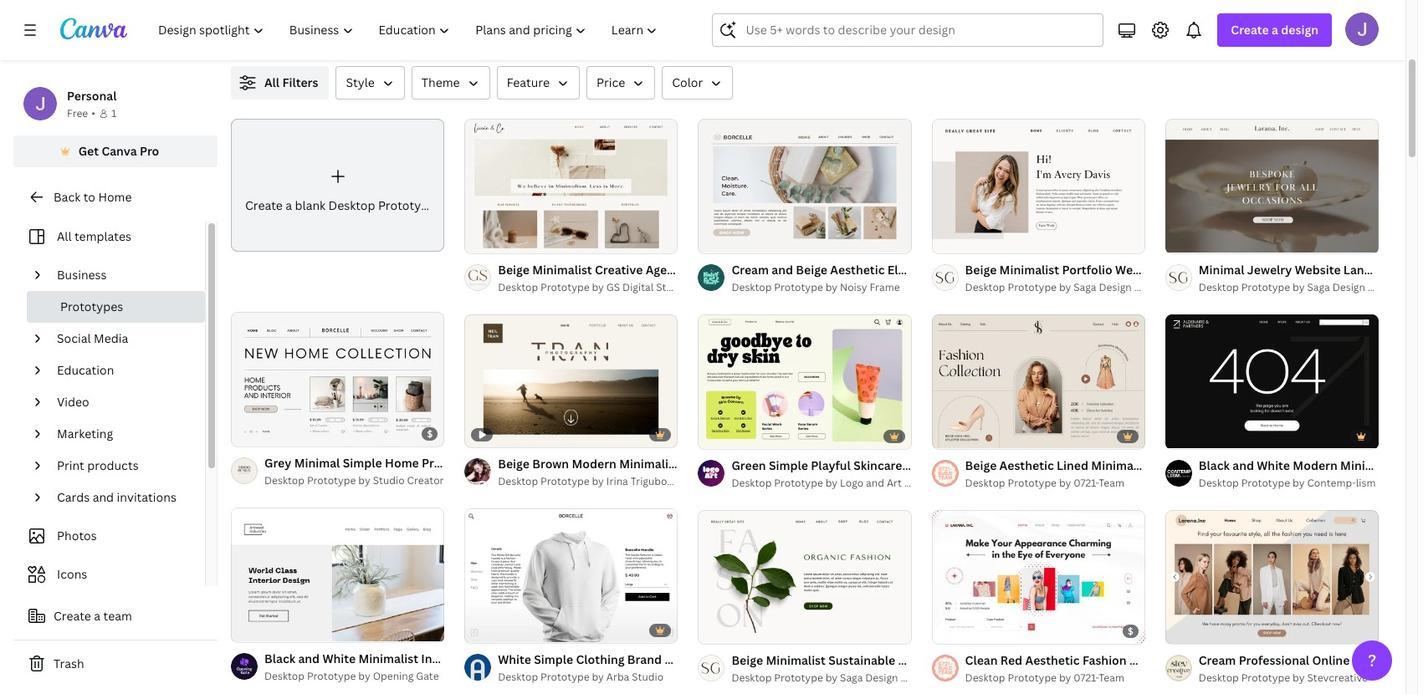 Task type: vqa. For each thing, say whether or not it's contained in the screenshot.
Case Studies link
no



Task type: describe. For each thing, give the bounding box(es) containing it.
by inside white simple clothing brand product detail page ui prototype desktop prototype by arba studio
[[592, 670, 604, 685]]

blank
[[295, 197, 326, 213]]

free
[[67, 106, 88, 121]]

create for create a design
[[1231, 22, 1269, 38]]

•
[[91, 106, 95, 121]]

beige minimalist creative agency website desktop prototype link
[[498, 261, 847, 279]]

templates for 1,087 templates
[[264, 80, 321, 96]]

jacob simon image
[[1346, 13, 1379, 46]]

detail
[[713, 652, 748, 668]]

home inside grey minimal simple home products shop desktop prototype desktop prototype by studio creator
[[385, 456, 419, 471]]

desktop prototype by contemp-lism link
[[1199, 475, 1379, 492]]

theme
[[422, 74, 460, 90]]

0 horizontal spatial and
[[93, 490, 114, 506]]

clothing
[[576, 652, 625, 668]]

desktop prototype by noisy frame link
[[732, 279, 912, 296]]

desktop prototype by saga design studio link for portfolio
[[965, 279, 1166, 296]]

desktop inside "link"
[[732, 280, 772, 294]]

invitations
[[117, 490, 176, 506]]

portfolio
[[1062, 262, 1113, 278]]

landing
[[1344, 262, 1389, 278]]

desktop prototype by irina trigubova link
[[498, 474, 679, 491]]

design inside the minimal jewelry website landing page desktop prototype by saga design studio
[[1333, 280, 1366, 294]]

desktop prototype by opening gate link
[[264, 669, 445, 685]]

theme button
[[412, 66, 490, 100]]

desktop prototype by stevcreative link
[[1199, 671, 1379, 687]]

1 desktop prototype by 0721-team link from the top
[[965, 475, 1146, 492]]

1 of 5 link for desktop prototype by saga design studio
[[1166, 119, 1379, 253]]

studio inside white simple clothing brand product detail page ui prototype desktop prototype by arba studio
[[632, 670, 664, 685]]

vibrant
[[911, 476, 947, 490]]

desktop inside white simple clothing brand product detail page ui prototype desktop prototype by arba studio
[[498, 670, 538, 685]]

simple inside grey minimal simple home products shop desktop prototype desktop prototype by studio creator
[[343, 456, 382, 471]]

canva
[[102, 143, 137, 159]]

by inside cream professional online shop deskto desktop prototype by stevcreative
[[1293, 671, 1305, 686]]

back to home
[[54, 189, 132, 205]]

minimal jewelry website landing page desktop prototype image
[[1166, 119, 1379, 253]]

1,087 templates
[[231, 80, 321, 96]]

agency
[[646, 262, 688, 278]]

clean
[[965, 653, 998, 669]]

gs
[[607, 280, 620, 294]]

simple for desktop
[[769, 457, 808, 473]]

fashion
[[1083, 653, 1127, 669]]

team
[[103, 608, 132, 624]]

desktop prototype by noisy frame
[[732, 280, 900, 294]]

a for team
[[94, 608, 101, 624]]

top level navigation element
[[147, 13, 672, 47]]

video
[[57, 394, 89, 410]]

saga inside the minimal jewelry website landing page desktop prototype by saga design studio
[[1308, 280, 1331, 294]]

all templates
[[57, 228, 131, 244]]

noisy
[[840, 280, 867, 294]]

10
[[261, 623, 272, 635]]

clean red aesthetic fashion store website desktop prototype link
[[965, 652, 1320, 671]]

of for desktop prototype by contemp-lism
[[1184, 233, 1194, 246]]

brand
[[628, 652, 662, 668]]

0 horizontal spatial saga
[[840, 671, 863, 686]]

of for desktop prototype by 0721-team
[[951, 233, 960, 246]]

pro
[[140, 143, 159, 159]]

marketing
[[57, 426, 113, 442]]

to
[[83, 189, 95, 205]]

store
[[1130, 653, 1161, 669]]

skincare
[[854, 457, 903, 473]]

social media
[[57, 331, 128, 346]]

1 of 4 link for desktop prototype by 0721-team
[[932, 314, 1146, 449]]

business link
[[50, 259, 195, 291]]

products
[[87, 458, 139, 474]]

1 of 5 link for desktop prototype by noisy frame
[[698, 119, 912, 253]]

style
[[346, 74, 375, 90]]

4 for desktop prototype by 0721-team
[[962, 429, 968, 442]]

all filters button
[[231, 66, 329, 100]]

beige minimalist creative agency website desktop prototype image
[[465, 119, 678, 253]]

cards and invitations link
[[50, 482, 195, 514]]

resources
[[984, 476, 1034, 490]]

professional
[[1239, 653, 1310, 669]]

color button
[[662, 66, 733, 100]]

price
[[597, 74, 625, 90]]

1 for black and white minimalist interior company desktop prototype image
[[243, 623, 248, 635]]

get
[[78, 143, 99, 159]]

a for blank
[[286, 197, 292, 213]]

desktop prototype by saga design studio
[[732, 671, 933, 686]]

4 for desktop prototype by saga design studio
[[962, 233, 968, 246]]

art
[[887, 476, 902, 490]]

green simple playful skincare product desktop prototype image
[[698, 315, 912, 449]]

prototypes
[[60, 299, 123, 315]]

education link
[[50, 355, 195, 387]]

create a design
[[1231, 22, 1319, 38]]

photos link
[[23, 521, 195, 552]]

desktop prototype by logo and art / vibrant design resources link
[[732, 475, 1034, 492]]

$ for products
[[427, 428, 433, 440]]

video link
[[50, 387, 195, 418]]

all for all templates
[[57, 228, 72, 244]]

digital
[[623, 280, 654, 294]]

stevcreative
[[1308, 671, 1368, 686]]

education
[[57, 362, 114, 378]]

desktop prototype by gs digital studio link
[[498, 279, 688, 296]]

website inside beige minimalist portfolio website desktop prototype desktop prototype by saga design studio
[[1116, 262, 1162, 278]]

desktop prototype by 0721-team
[[965, 476, 1125, 490]]

all filters
[[264, 74, 318, 90]]

create a blank desktop prototype link
[[231, 119, 445, 252]]

black and white minimalist interior company desktop prototype image
[[231, 509, 445, 642]]

clean red aesthetic fashion store website desktop prototype image
[[932, 511, 1146, 644]]

1 team from the top
[[1099, 476, 1125, 490]]

cream professional online shop desktop prototype image
[[1166, 511, 1379, 644]]

online
[[1313, 653, 1350, 669]]

feature button
[[497, 66, 580, 100]]

aesthetic
[[1026, 653, 1080, 669]]

0 horizontal spatial desktop prototype by saga design studio link
[[732, 671, 933, 687]]

minimal jewelry website landing page link
[[1199, 261, 1419, 279]]

product for brand
[[665, 652, 711, 668]]

create a design button
[[1218, 13, 1332, 47]]

5 for desktop prototype by saga design studio
[[1196, 233, 1201, 246]]

feature
[[507, 74, 550, 90]]

desktop prototype by contemp-lism
[[1199, 476, 1376, 490]]

5 for desktop prototype by noisy frame
[[729, 233, 734, 246]]

create a team
[[54, 608, 132, 624]]

prototype inside cream professional online shop deskto desktop prototype by stevcreative
[[1242, 671, 1291, 686]]

get canva pro
[[78, 143, 159, 159]]

minimal inside grey minimal simple home products shop desktop prototype desktop prototype by studio creator
[[294, 456, 340, 471]]

1 for the beige aesthetic lined minimalist fashion collection website landing page desktop prototype image
[[944, 429, 949, 442]]

grey minimal simple home products shop desktop prototype desktop prototype by studio creator
[[264, 456, 616, 488]]

cream professional online shop deskto link
[[1199, 652, 1419, 671]]

products
[[422, 456, 473, 471]]

print products link
[[50, 450, 195, 482]]

green simple playful skincare product desktop prototype desktop prototype by logo and art / vibrant design resources
[[732, 457, 1062, 490]]

page inside white simple clothing brand product detail page ui prototype desktop prototype by arba studio
[[750, 652, 778, 668]]

2 desktop prototype by 0721-team link from the top
[[965, 671, 1146, 687]]

by inside clean red aesthetic fashion store website desktop prototype desktop prototype by 0721-team
[[1059, 671, 1072, 686]]

irina
[[607, 475, 628, 489]]

ui
[[780, 652, 793, 668]]



Task type: locate. For each thing, give the bounding box(es) containing it.
website inside beige minimalist creative agency website desktop prototype desktop prototype by gs digital studio
[[691, 262, 736, 278]]

social media link
[[50, 323, 195, 355]]

2 horizontal spatial a
[[1272, 22, 1279, 38]]

1 horizontal spatial minimalist
[[1000, 262, 1060, 278]]

by inside green simple playful skincare product desktop prototype desktop prototype by logo and art / vibrant design resources
[[826, 476, 838, 490]]

1 horizontal spatial all
[[264, 74, 280, 90]]

1 of 5 for desktop prototype by noisy frame
[[710, 233, 734, 246]]

0 horizontal spatial minimalist
[[532, 262, 592, 278]]

back to home link
[[13, 181, 218, 214]]

desktop prototype templates image
[[1022, 0, 1379, 12]]

0 vertical spatial home
[[98, 189, 132, 205]]

2 1 of 5 link from the left
[[1166, 119, 1379, 253]]

$ up grey minimal simple home products shop desktop prototype link
[[427, 428, 433, 440]]

by inside grey minimal simple home products shop desktop prototype desktop prototype by studio creator
[[358, 474, 371, 488]]

0 vertical spatial 1 of 4
[[944, 233, 968, 246]]

create for create a team
[[54, 608, 91, 624]]

simple right green
[[769, 457, 808, 473]]

0 vertical spatial 0721-
[[1074, 476, 1099, 490]]

Search search field
[[746, 14, 1093, 46]]

beige minimalist sustainable organic fashion landing page desktop prototype image
[[698, 511, 912, 644]]

0 vertical spatial product
[[905, 457, 951, 473]]

$ up clean red aesthetic fashion store website desktop prototype link
[[1128, 625, 1134, 638]]

page right landing
[[1392, 262, 1419, 278]]

0 horizontal spatial simple
[[343, 456, 382, 471]]

home up creator at left bottom
[[385, 456, 419, 471]]

1 horizontal spatial minimal
[[1199, 262, 1245, 278]]

simple inside white simple clothing brand product detail page ui prototype desktop prototype by arba studio
[[534, 652, 573, 668]]

1 of 5 for desktop prototype by saga design studio
[[1177, 233, 1201, 246]]

minimalist inside beige minimalist creative agency website desktop prototype desktop prototype by gs digital studio
[[532, 262, 592, 278]]

deskto
[[1385, 653, 1419, 669]]

a inside dropdown button
[[1272, 22, 1279, 38]]

0 vertical spatial $
[[427, 428, 433, 440]]

1 vertical spatial all
[[57, 228, 72, 244]]

1 horizontal spatial desktop prototype by saga design studio link
[[965, 279, 1166, 296]]

0 horizontal spatial home
[[98, 189, 132, 205]]

simple up desktop prototype by studio creator link
[[343, 456, 382, 471]]

2 horizontal spatial create
[[1231, 22, 1269, 38]]

by inside beige minimalist portfolio website desktop prototype desktop prototype by saga design studio
[[1059, 280, 1072, 294]]

1 vertical spatial desktop prototype by 0721-team link
[[965, 671, 1146, 687]]

free •
[[67, 106, 95, 121]]

desktop
[[329, 197, 375, 213], [739, 262, 787, 278], [1164, 262, 1212, 278], [498, 280, 538, 294], [732, 280, 772, 294], [965, 280, 1006, 294], [1199, 280, 1239, 294], [508, 456, 556, 471], [954, 457, 1001, 473], [264, 474, 305, 488], [498, 475, 538, 489], [732, 476, 772, 490], [965, 476, 1006, 490], [1199, 476, 1239, 490], [1212, 653, 1260, 669], [264, 670, 305, 684], [498, 670, 538, 685], [732, 671, 772, 686], [965, 671, 1006, 686], [1199, 671, 1239, 686]]

0721- down fashion
[[1074, 671, 1099, 686]]

beige inside beige minimalist portfolio website desktop prototype desktop prototype by saga design studio
[[965, 262, 997, 278]]

1 of 4 link for desktop prototype by saga design studio
[[932, 119, 1146, 253]]

0 vertical spatial shop
[[476, 456, 506, 471]]

1 1 of 5 from the left
[[710, 233, 734, 246]]

website right the agency
[[691, 262, 736, 278]]

1 of 10
[[243, 623, 272, 635]]

0 vertical spatial all
[[264, 74, 280, 90]]

cream and beige aesthetic elegant online portfolio shop desktop prototype image
[[698, 119, 912, 253]]

prototype inside "link"
[[774, 280, 823, 294]]

1 0721- from the top
[[1074, 476, 1099, 490]]

1 of 4 for desktop prototype by saga design studio
[[944, 233, 968, 246]]

create inside create a design dropdown button
[[1231, 22, 1269, 38]]

0 vertical spatial page
[[1392, 262, 1419, 278]]

a
[[1272, 22, 1279, 38], [286, 197, 292, 213], [94, 608, 101, 624]]

0 horizontal spatial all
[[57, 228, 72, 244]]

1 horizontal spatial and
[[866, 476, 885, 490]]

create left blank at the top left
[[245, 197, 283, 213]]

desktop prototype by opening gate
[[264, 670, 439, 684]]

beige aesthetic lined minimalist fashion collection website landing page desktop prototype image
[[932, 315, 1146, 449]]

0 horizontal spatial beige
[[498, 262, 530, 278]]

white
[[498, 652, 531, 668]]

a left blank at the top left
[[286, 197, 292, 213]]

minimal inside the minimal jewelry website landing page desktop prototype by saga design studio
[[1199, 262, 1245, 278]]

1 horizontal spatial product
[[905, 457, 951, 473]]

minimalist up the desktop prototype by gs digital studio link at the top of the page
[[532, 262, 592, 278]]

white simple clothing brand product detail page ui prototype image
[[465, 510, 678, 643]]

cards
[[57, 490, 90, 506]]

0 vertical spatial 1 of 4 link
[[932, 119, 1146, 253]]

1 of 5 up beige minimalist creative agency website desktop prototype "link"
[[710, 233, 734, 246]]

2 horizontal spatial saga
[[1308, 280, 1331, 294]]

beige inside beige minimalist creative agency website desktop prototype desktop prototype by gs digital studio
[[498, 262, 530, 278]]

grey minimal simple home products shop desktop prototype image
[[231, 313, 445, 447]]

a for design
[[1272, 22, 1279, 38]]

shop left deskto
[[1353, 653, 1382, 669]]

red
[[1001, 653, 1023, 669]]

0 horizontal spatial 5
[[729, 233, 734, 246]]

1 vertical spatial 4
[[962, 429, 968, 442]]

create a blank desktop prototype element
[[231, 119, 445, 252]]

1,087
[[231, 80, 261, 96]]

0 horizontal spatial $
[[427, 428, 433, 440]]

all down back
[[57, 228, 72, 244]]

1 horizontal spatial home
[[385, 456, 419, 471]]

1 vertical spatial 1 of 4
[[944, 429, 968, 442]]

1 horizontal spatial 1 of 5
[[1177, 233, 1201, 246]]

price button
[[587, 66, 656, 100]]

1 horizontal spatial templates
[[264, 80, 321, 96]]

back
[[54, 189, 81, 205]]

by inside beige minimalist creative agency website desktop prototype desktop prototype by gs digital studio
[[592, 280, 604, 294]]

1 vertical spatial $
[[1128, 625, 1134, 638]]

1 vertical spatial shop
[[1353, 653, 1382, 669]]

saga inside beige minimalist portfolio website desktop prototype desktop prototype by saga design studio
[[1074, 280, 1097, 294]]

1 of 4 for desktop prototype by 0721-team
[[944, 429, 968, 442]]

get canva pro button
[[13, 136, 218, 167]]

None search field
[[713, 13, 1104, 47]]

product left detail
[[665, 652, 711, 668]]

2 vertical spatial a
[[94, 608, 101, 624]]

1 1 of 5 link from the left
[[698, 119, 912, 253]]

product inside green simple playful skincare product desktop prototype desktop prototype by logo and art / vibrant design resources
[[905, 457, 951, 473]]

1 vertical spatial minimal
[[294, 456, 340, 471]]

create down icons
[[54, 608, 91, 624]]

1 for "cream and beige aesthetic elegant online portfolio shop desktop prototype" image
[[710, 233, 715, 246]]

2 vertical spatial create
[[54, 608, 91, 624]]

desktop prototype by 0721-team link
[[965, 475, 1146, 492], [965, 671, 1146, 687]]

2 1 of 5 from the left
[[1177, 233, 1201, 246]]

trigubova
[[631, 475, 679, 489]]

beige for beige minimalist creative agency website desktop prototype
[[498, 262, 530, 278]]

2 5 from the left
[[1196, 233, 1201, 246]]

simple inside green simple playful skincare product desktop prototype desktop prototype by logo and art / vibrant design resources
[[769, 457, 808, 473]]

trash
[[54, 656, 84, 672]]

filters
[[282, 74, 318, 90]]

/
[[905, 476, 908, 490]]

and inside green simple playful skincare product desktop prototype desktop prototype by logo and art / vibrant design resources
[[866, 476, 885, 490]]

0721- right 'resources'
[[1074, 476, 1099, 490]]

cream
[[1199, 653, 1236, 669]]

by
[[592, 280, 604, 294], [826, 280, 838, 294], [1059, 280, 1072, 294], [1293, 280, 1305, 294], [358, 474, 371, 488], [592, 475, 604, 489], [826, 476, 838, 490], [1059, 476, 1072, 490], [1293, 476, 1305, 490], [358, 670, 371, 684], [592, 670, 604, 685], [826, 671, 838, 686], [1059, 671, 1072, 686], [1293, 671, 1305, 686]]

0 horizontal spatial create
[[54, 608, 91, 624]]

0 vertical spatial desktop prototype by 0721-team link
[[965, 475, 1146, 492]]

beige minimalist portfolio website desktop prototype desktop prototype by saga design studio
[[965, 262, 1272, 294]]

1 of 5 link
[[698, 119, 912, 253], [1166, 119, 1379, 253]]

of for desktop prototype by logo and art / vibrant design resources
[[717, 233, 726, 246]]

beige minimalist portfolio website desktop prototype link
[[965, 261, 1272, 279]]

1 minimalist from the left
[[532, 262, 592, 278]]

1 1 of 4 from the top
[[944, 233, 968, 246]]

desktop prototype by saga design studio link down ui
[[732, 671, 933, 687]]

minimalist inside beige minimalist portfolio website desktop prototype desktop prototype by saga design studio
[[1000, 262, 1060, 278]]

media
[[94, 331, 128, 346]]

social
[[57, 331, 91, 346]]

website inside the minimal jewelry website landing page desktop prototype by saga design studio
[[1295, 262, 1341, 278]]

product for skincare
[[905, 457, 951, 473]]

color
[[672, 74, 703, 90]]

1 horizontal spatial 1 of 5 link
[[1166, 119, 1379, 253]]

create left design
[[1231, 22, 1269, 38]]

gate
[[416, 670, 439, 684]]

page left ui
[[750, 652, 778, 668]]

desktop inside cream professional online shop deskto desktop prototype by stevcreative
[[1199, 671, 1239, 686]]

4
[[962, 233, 968, 246], [962, 429, 968, 442]]

1 5 from the left
[[729, 233, 734, 246]]

by inside the minimal jewelry website landing page desktop prototype by saga design studio
[[1293, 280, 1305, 294]]

all for all filters
[[264, 74, 280, 90]]

0 horizontal spatial a
[[94, 608, 101, 624]]

personal
[[67, 88, 117, 104]]

studio inside the minimal jewelry website landing page desktop prototype by saga design studio
[[1368, 280, 1400, 294]]

page inside the minimal jewelry website landing page desktop prototype by saga design studio
[[1392, 262, 1419, 278]]

0 vertical spatial create
[[1231, 22, 1269, 38]]

black and white modern minimalist creative portfolio 404 page website design prototype image
[[1166, 315, 1379, 449]]

product up the vibrant
[[905, 457, 951, 473]]

0 horizontal spatial templates
[[74, 228, 131, 244]]

1 horizontal spatial shop
[[1353, 653, 1382, 669]]

1 vertical spatial a
[[286, 197, 292, 213]]

a inside button
[[94, 608, 101, 624]]

create inside create a blank desktop prototype element
[[245, 197, 283, 213]]

home
[[98, 189, 132, 205], [385, 456, 419, 471]]

minimalist for creative
[[532, 262, 592, 278]]

templates down back to home
[[74, 228, 131, 244]]

frame
[[870, 280, 900, 294]]

print
[[57, 458, 84, 474]]

design
[[1099, 280, 1132, 294], [1333, 280, 1366, 294], [949, 476, 982, 490], [866, 671, 898, 686]]

2 4 from the top
[[962, 429, 968, 442]]

studio
[[656, 280, 688, 294], [1135, 280, 1166, 294], [1368, 280, 1400, 294], [373, 474, 405, 488], [632, 670, 664, 685], [901, 671, 933, 686]]

desktop prototype by arba studio link
[[498, 670, 678, 686]]

templates right 1,087
[[264, 80, 321, 96]]

website right store at the bottom right of page
[[1163, 653, 1209, 669]]

0 vertical spatial templates
[[264, 80, 321, 96]]

website right portfolio
[[1116, 262, 1162, 278]]

shop
[[476, 456, 506, 471], [1353, 653, 1382, 669]]

2 1 of 4 link from the top
[[932, 314, 1146, 449]]

2 horizontal spatial simple
[[769, 457, 808, 473]]

1 for minimal jewelry website landing page desktop prototype image
[[1177, 233, 1182, 246]]

1 vertical spatial 0721-
[[1074, 671, 1099, 686]]

grey minimal simple home products shop desktop prototype link
[[264, 455, 616, 473]]

1 inside '1 of 10' link
[[243, 623, 248, 635]]

a left team
[[94, 608, 101, 624]]

and down skincare
[[866, 476, 885, 490]]

1 vertical spatial create
[[245, 197, 283, 213]]

2 horizontal spatial desktop prototype by saga design studio link
[[1199, 279, 1400, 296]]

desktop inside the minimal jewelry website landing page desktop prototype by saga design studio
[[1199, 280, 1239, 294]]

design inside beige minimalist portfolio website desktop prototype desktop prototype by saga design studio
[[1099, 280, 1132, 294]]

create
[[1231, 22, 1269, 38], [245, 197, 283, 213], [54, 608, 91, 624]]

create a blank desktop prototype
[[245, 197, 435, 213]]

0 horizontal spatial minimal
[[294, 456, 340, 471]]

$ for store
[[1128, 625, 1134, 638]]

minimal right grey
[[294, 456, 340, 471]]

desktop prototype by saga design studio link down jewelry
[[1199, 279, 1400, 296]]

1 horizontal spatial create
[[245, 197, 283, 213]]

0 horizontal spatial product
[[665, 652, 711, 668]]

1 1 of 4 link from the top
[[932, 119, 1146, 253]]

0 vertical spatial minimal
[[1199, 262, 1245, 278]]

logo
[[840, 476, 864, 490]]

0 vertical spatial team
[[1099, 476, 1125, 490]]

minimalist left portfolio
[[1000, 262, 1060, 278]]

1 vertical spatial 1 of 4 link
[[932, 314, 1146, 449]]

desktop prototype by studio creator link
[[264, 473, 445, 490]]

green simple playful skincare product desktop prototype link
[[732, 457, 1062, 475]]

all right 1,087
[[264, 74, 280, 90]]

1 vertical spatial page
[[750, 652, 778, 668]]

1 vertical spatial templates
[[74, 228, 131, 244]]

and right cards
[[93, 490, 114, 506]]

1 for 'beige minimalist portfolio website desktop prototype' 'image'
[[944, 233, 949, 246]]

all inside button
[[264, 74, 280, 90]]

prototype inside the minimal jewelry website landing page desktop prototype by saga design studio
[[1242, 280, 1291, 294]]

1 vertical spatial home
[[385, 456, 419, 471]]

0 horizontal spatial 1 of 5
[[710, 233, 734, 246]]

0 vertical spatial a
[[1272, 22, 1279, 38]]

icons link
[[23, 559, 195, 591]]

create for create a blank desktop prototype
[[245, 197, 283, 213]]

website right jewelry
[[1295, 262, 1341, 278]]

1 horizontal spatial saga
[[1074, 280, 1097, 294]]

2 beige from the left
[[965, 262, 997, 278]]

1 vertical spatial team
[[1099, 671, 1125, 686]]

minimalist for portfolio
[[1000, 262, 1060, 278]]

0 horizontal spatial 1 of 5 link
[[698, 119, 912, 253]]

shop inside cream professional online shop deskto desktop prototype by stevcreative
[[1353, 653, 1382, 669]]

product inside white simple clothing brand product detail page ui prototype desktop prototype by arba studio
[[665, 652, 711, 668]]

2 team from the top
[[1099, 671, 1125, 686]]

style button
[[336, 66, 405, 100]]

by inside "link"
[[826, 280, 838, 294]]

1 horizontal spatial $
[[1128, 625, 1134, 638]]

simple up desktop prototype by arba studio link
[[534, 652, 573, 668]]

1 of 4 link
[[932, 119, 1146, 253], [932, 314, 1146, 449]]

of
[[717, 233, 726, 246], [951, 233, 960, 246], [1184, 233, 1194, 246], [951, 429, 960, 442], [250, 623, 259, 635]]

1
[[111, 106, 117, 121], [710, 233, 715, 246], [944, 233, 949, 246], [1177, 233, 1182, 246], [944, 429, 949, 442], [243, 623, 248, 635]]

create a team button
[[13, 600, 218, 634]]

minimal left jewelry
[[1199, 262, 1245, 278]]

templates for all templates
[[74, 228, 131, 244]]

studio inside beige minimalist creative agency website desktop prototype desktop prototype by gs digital studio
[[656, 280, 688, 294]]

beige for beige minimalist portfolio website desktop prototype
[[965, 262, 997, 278]]

0 horizontal spatial page
[[750, 652, 778, 668]]

trash link
[[13, 648, 218, 681]]

create inside create a team button
[[54, 608, 91, 624]]

website inside clean red aesthetic fashion store website desktop prototype desktop prototype by 0721-team
[[1163, 653, 1209, 669]]

beige minimalist portfolio website desktop prototype image
[[932, 119, 1146, 253]]

1 of 5
[[710, 233, 734, 246], [1177, 233, 1201, 246]]

simple for ui
[[534, 652, 573, 668]]

desktop prototype by saga design studio link for website
[[1199, 279, 1400, 296]]

studio inside beige minimalist portfolio website desktop prototype desktop prototype by saga design studio
[[1135, 280, 1166, 294]]

cards and invitations
[[57, 490, 176, 506]]

studio inside grey minimal simple home products shop desktop prototype desktop prototype by studio creator
[[373, 474, 405, 488]]

website
[[691, 262, 736, 278], [1116, 262, 1162, 278], [1295, 262, 1341, 278], [1163, 653, 1209, 669]]

home right to
[[98, 189, 132, 205]]

shop inside grey minimal simple home products shop desktop prototype desktop prototype by studio creator
[[476, 456, 506, 471]]

2 0721- from the top
[[1074, 671, 1099, 686]]

0 horizontal spatial shop
[[476, 456, 506, 471]]

0 vertical spatial 4
[[962, 233, 968, 246]]

team
[[1099, 476, 1125, 490], [1099, 671, 1125, 686]]

design inside green simple playful skincare product desktop prototype desktop prototype by logo and art / vibrant design resources
[[949, 476, 982, 490]]

icons
[[57, 567, 87, 583]]

1 horizontal spatial simple
[[534, 652, 573, 668]]

1 horizontal spatial a
[[286, 197, 292, 213]]

shop right products
[[476, 456, 506, 471]]

1 vertical spatial product
[[665, 652, 711, 668]]

desktop prototype by irina trigubova
[[498, 475, 679, 489]]

lism
[[1356, 476, 1376, 490]]

1 4 from the top
[[962, 233, 968, 246]]

contemp-
[[1308, 476, 1357, 490]]

photos
[[57, 528, 97, 544]]

desktop prototype by saga design studio link down portfolio
[[965, 279, 1166, 296]]

cream professional online shop deskto desktop prototype by stevcreative
[[1199, 653, 1419, 686]]

1 horizontal spatial page
[[1392, 262, 1419, 278]]

1 horizontal spatial 5
[[1196, 233, 1201, 246]]

2 1 of 4 from the top
[[944, 429, 968, 442]]

white simple clothing brand product detail page ui prototype desktop prototype by arba studio
[[498, 652, 853, 685]]

0721- inside clean red aesthetic fashion store website desktop prototype desktop prototype by 0721-team
[[1074, 671, 1099, 686]]

team inside clean red aesthetic fashion store website desktop prototype desktop prototype by 0721-team
[[1099, 671, 1125, 686]]

2 minimalist from the left
[[1000, 262, 1060, 278]]

a left design
[[1272, 22, 1279, 38]]

minimal
[[1199, 262, 1245, 278], [294, 456, 340, 471]]

1 horizontal spatial beige
[[965, 262, 997, 278]]

1 beige from the left
[[498, 262, 530, 278]]

1 of 5 up beige minimalist portfolio website desktop prototype link
[[1177, 233, 1201, 246]]



